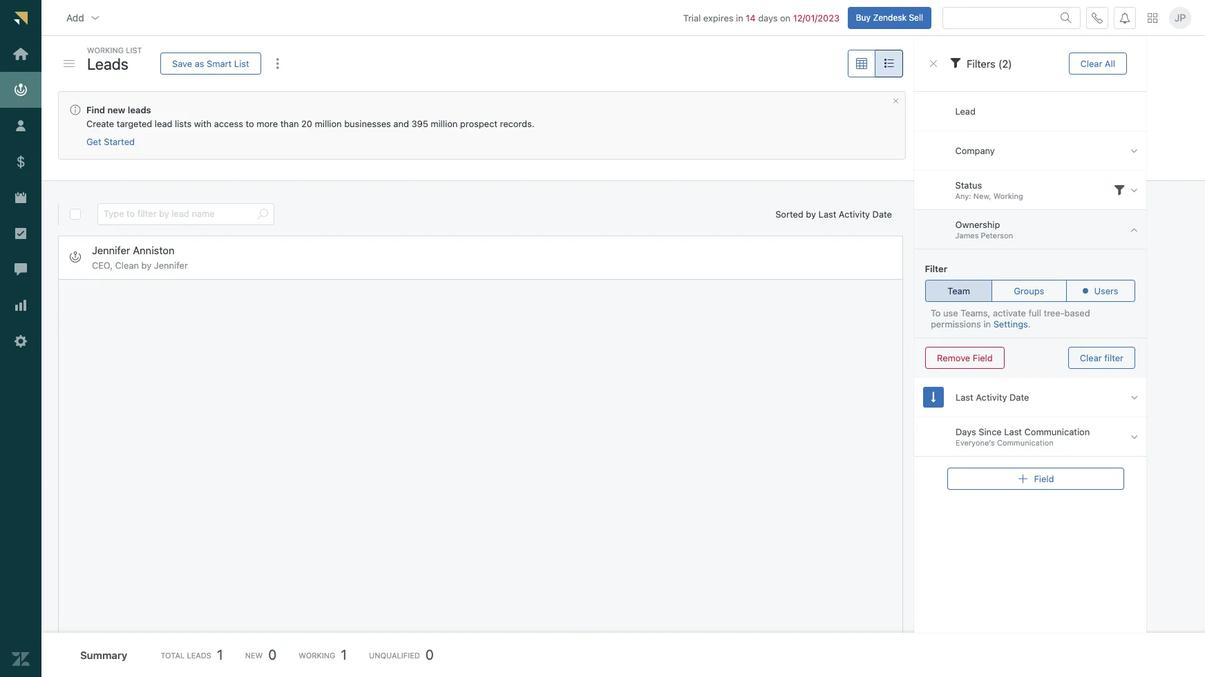 Task type: vqa. For each thing, say whether or not it's contained in the screenshot.
Settings link
yes



Task type: describe. For each thing, give the bounding box(es) containing it.
jp
[[1174, 12, 1186, 23]]

get started
[[86, 136, 135, 147]]

company
[[956, 145, 995, 156]]

create
[[86, 118, 114, 129]]

permissions
[[931, 319, 981, 330]]

395
[[411, 118, 428, 129]]

search image
[[1061, 12, 1072, 23]]

list inside button
[[234, 58, 249, 69]]

team button
[[925, 280, 993, 302]]

(2)
[[998, 57, 1012, 70]]

0 vertical spatial by
[[806, 208, 816, 220]]

groups button
[[992, 280, 1067, 302]]

lead
[[155, 118, 172, 129]]

in inside to use teams, activate full tree-based permissions in
[[984, 319, 991, 330]]

1 million from the left
[[315, 118, 342, 129]]

save
[[172, 58, 192, 69]]

status any: new, working
[[956, 180, 1023, 201]]

expires
[[703, 12, 733, 23]]

leads inside working list leads
[[87, 54, 129, 73]]

by inside jennifer anniston ceo, clean by jennifer
[[141, 260, 152, 271]]

2 million from the left
[[431, 118, 458, 129]]

sorted
[[775, 208, 803, 220]]

save as smart list button
[[160, 53, 261, 75]]

use
[[943, 307, 958, 319]]

1 vertical spatial cancel image
[[892, 97, 900, 105]]

angle down image
[[1131, 431, 1138, 443]]

get started link
[[86, 136, 135, 148]]

remove
[[937, 352, 970, 363]]

summary
[[80, 649, 127, 661]]

get
[[86, 136, 101, 147]]

1 vertical spatial jennifer
[[154, 260, 188, 271]]

users
[[1094, 285, 1118, 296]]

everyone's
[[956, 438, 995, 447]]

with
[[194, 118, 212, 129]]

0 for unqualified 0
[[426, 647, 434, 663]]

jp button
[[1169, 7, 1191, 29]]

bell image
[[1119, 12, 1130, 23]]

than
[[280, 118, 299, 129]]

unqualified 0
[[369, 647, 434, 663]]

since
[[979, 426, 1002, 437]]

calls image
[[1092, 12, 1103, 23]]

12/01/2023
[[793, 12, 840, 23]]

overflow vertical fill image
[[272, 58, 283, 69]]

lead
[[956, 106, 976, 117]]

leads image
[[70, 252, 81, 263]]

users button
[[1066, 280, 1135, 302]]

filters (2)
[[967, 57, 1012, 70]]

save as smart list
[[172, 58, 249, 69]]

on
[[780, 12, 791, 23]]

filter inside button
[[1104, 352, 1124, 363]]

team
[[948, 285, 970, 296]]

based
[[1065, 307, 1090, 319]]

buy
[[856, 12, 871, 23]]

targeted
[[117, 118, 152, 129]]

0 vertical spatial cancel image
[[928, 58, 939, 69]]

new,
[[974, 192, 992, 201]]

lists
[[175, 118, 192, 129]]

find new leads create targeted lead lists with access to more than 20 million businesses and 395 million prospect records.
[[86, 104, 534, 129]]

remove field button
[[925, 347, 1005, 369]]

.
[[1028, 319, 1031, 330]]

tree-
[[1044, 307, 1065, 319]]

jennifer anniston link
[[92, 244, 174, 257]]

field inside button
[[1034, 473, 1054, 484]]

activate
[[993, 307, 1026, 319]]

james
[[956, 231, 979, 240]]

more
[[257, 118, 278, 129]]

1 vertical spatial filter fill image
[[1114, 184, 1125, 196]]

settings .
[[993, 319, 1031, 330]]

started
[[104, 136, 135, 147]]

all
[[1105, 58, 1115, 69]]

last activity date
[[956, 392, 1029, 403]]

days since last communication everyone's communication
[[956, 426, 1090, 447]]

buy zendesk sell
[[856, 12, 923, 23]]

businesses
[[344, 118, 391, 129]]

new
[[107, 104, 125, 115]]

prospect
[[460, 118, 497, 129]]

peterson
[[981, 231, 1013, 240]]

clear all
[[1080, 58, 1115, 69]]

sell
[[909, 12, 923, 23]]

field button
[[947, 468, 1124, 490]]

clean
[[115, 260, 139, 271]]

field inside button
[[973, 352, 993, 363]]

ownership
[[956, 219, 1000, 230]]

ceo,
[[92, 260, 113, 271]]

to
[[931, 307, 941, 319]]

settings link
[[993, 319, 1028, 330]]

teams,
[[961, 307, 990, 319]]

sorted by last activity date
[[775, 208, 892, 220]]

1 horizontal spatial activity
[[976, 392, 1007, 403]]

zendesk products image
[[1148, 13, 1157, 23]]

0 horizontal spatial activity
[[839, 208, 870, 220]]

0 horizontal spatial filter fill image
[[950, 57, 961, 68]]



Task type: locate. For each thing, give the bounding box(es) containing it.
1 horizontal spatial 1
[[341, 647, 347, 663]]

million right 20
[[315, 118, 342, 129]]

any:
[[956, 192, 972, 201]]

1 vertical spatial field
[[1034, 473, 1054, 484]]

status
[[956, 180, 982, 191]]

14
[[746, 12, 756, 23]]

clear filter button
[[1068, 347, 1135, 369]]

1 left new on the left of page
[[217, 647, 223, 663]]

filter up team
[[925, 263, 948, 274]]

clear inside button
[[1080, 352, 1102, 363]]

0 horizontal spatial 1
[[217, 647, 223, 663]]

working for 1
[[299, 651, 335, 660]]

last right long arrow down image
[[956, 392, 973, 403]]

1 vertical spatial date
[[1010, 392, 1029, 403]]

as
[[195, 58, 204, 69]]

full
[[1028, 307, 1041, 319]]

1 vertical spatial clear
[[1080, 352, 1102, 363]]

0 vertical spatial in
[[736, 12, 743, 23]]

0 horizontal spatial date
[[872, 208, 892, 220]]

0 vertical spatial activity
[[839, 208, 870, 220]]

trial
[[683, 12, 701, 23]]

0 right "unqualified"
[[426, 647, 434, 663]]

by down anniston
[[141, 260, 152, 271]]

1 vertical spatial working
[[994, 192, 1023, 201]]

handler image
[[64, 60, 75, 67]]

add button
[[55, 4, 112, 32]]

find
[[86, 104, 105, 115]]

Type to filter by lead name field
[[104, 204, 252, 225]]

communication up add icon at the right of the page
[[997, 438, 1054, 447]]

last right sorted
[[819, 208, 836, 220]]

million
[[315, 118, 342, 129], [431, 118, 458, 129]]

working right new 0
[[299, 651, 335, 660]]

cancel image
[[928, 58, 939, 69], [892, 97, 900, 105]]

2 vertical spatial angle down image
[[1131, 391, 1138, 403]]

clear for clear filter
[[1080, 352, 1102, 363]]

to
[[246, 118, 254, 129]]

1 vertical spatial communication
[[997, 438, 1054, 447]]

1 1 from the left
[[217, 647, 223, 663]]

0 horizontal spatial list
[[126, 46, 142, 55]]

list inside working list leads
[[126, 46, 142, 55]]

filter fill image
[[950, 57, 961, 68], [1114, 184, 1125, 196]]

unqualified
[[369, 651, 420, 660]]

million right the 395
[[431, 118, 458, 129]]

list right smart
[[234, 58, 249, 69]]

in left 14
[[736, 12, 743, 23]]

2 vertical spatial last
[[1004, 426, 1022, 437]]

working
[[87, 46, 124, 55], [994, 192, 1023, 201], [299, 651, 335, 660]]

0 vertical spatial clear
[[1080, 58, 1102, 69]]

1 horizontal spatial filter fill image
[[1114, 184, 1125, 196]]

working down chevron down image
[[87, 46, 124, 55]]

0 vertical spatial filter
[[925, 263, 948, 274]]

last for by
[[819, 208, 836, 220]]

leads right total
[[187, 651, 211, 660]]

clear filter
[[1080, 352, 1124, 363]]

1 vertical spatial list
[[234, 58, 249, 69]]

1 vertical spatial last
[[956, 392, 973, 403]]

total leads 1
[[161, 647, 223, 663]]

communication up field button on the right bottom of page
[[1024, 426, 1090, 437]]

1 vertical spatial activity
[[976, 392, 1007, 403]]

1 horizontal spatial 0
[[426, 647, 434, 663]]

2 horizontal spatial last
[[1004, 426, 1022, 437]]

1 horizontal spatial jennifer
[[154, 260, 188, 271]]

add
[[66, 11, 84, 23]]

records.
[[500, 118, 534, 129]]

1 horizontal spatial date
[[1010, 392, 1029, 403]]

clear left all
[[1080, 58, 1102, 69]]

smart
[[207, 58, 232, 69]]

angle up image
[[1131, 224, 1138, 235]]

long arrow down image
[[931, 391, 936, 403]]

2 vertical spatial working
[[299, 651, 335, 660]]

0 horizontal spatial 0
[[268, 647, 277, 663]]

1 vertical spatial by
[[141, 260, 152, 271]]

remove field
[[937, 352, 993, 363]]

jennifer anniston ceo, clean by jennifer
[[92, 244, 188, 271]]

1 horizontal spatial leads
[[187, 651, 211, 660]]

list up leads
[[126, 46, 142, 55]]

communication
[[1024, 426, 1090, 437], [997, 438, 1054, 447]]

in left the settings
[[984, 319, 991, 330]]

0 horizontal spatial field
[[973, 352, 993, 363]]

date
[[872, 208, 892, 220], [1010, 392, 1029, 403]]

groups
[[1014, 285, 1045, 296]]

zendesk
[[873, 12, 907, 23]]

working right 'new,'
[[994, 192, 1023, 201]]

ownership james peterson
[[956, 219, 1013, 240]]

0 vertical spatial working
[[87, 46, 124, 55]]

1 vertical spatial in
[[984, 319, 991, 330]]

0 vertical spatial filter fill image
[[950, 57, 961, 68]]

0 vertical spatial last
[[819, 208, 836, 220]]

1 left "unqualified"
[[341, 647, 347, 663]]

0 vertical spatial leads
[[87, 54, 129, 73]]

zendesk image
[[12, 650, 30, 668]]

0 right new on the left of page
[[268, 647, 277, 663]]

in
[[736, 12, 743, 23], [984, 319, 991, 330]]

jennifer up ceo,
[[92, 244, 130, 256]]

working inside working list leads
[[87, 46, 124, 55]]

1 angle down image from the top
[[1131, 145, 1138, 157]]

working inside status any: new, working
[[994, 192, 1023, 201]]

clear inside button
[[1080, 58, 1102, 69]]

trial expires in 14 days on 12/01/2023
[[683, 12, 840, 23]]

1 vertical spatial filter
[[1104, 352, 1124, 363]]

2 0 from the left
[[426, 647, 434, 663]]

2 angle down image from the top
[[1131, 184, 1138, 196]]

0 horizontal spatial working
[[87, 46, 124, 55]]

leads right 'handler' icon
[[87, 54, 129, 73]]

to use teams, activate full tree-based permissions in
[[931, 307, 1090, 330]]

leads
[[87, 54, 129, 73], [187, 651, 211, 660]]

0 horizontal spatial filter
[[925, 263, 948, 274]]

field
[[973, 352, 993, 363], [1034, 473, 1054, 484]]

working 1
[[299, 647, 347, 663]]

add image
[[1017, 473, 1029, 484]]

1 horizontal spatial in
[[984, 319, 991, 330]]

activity right sorted
[[839, 208, 870, 220]]

1 horizontal spatial list
[[234, 58, 249, 69]]

field right add icon at the right of the page
[[1034, 473, 1054, 484]]

new 0
[[245, 647, 277, 663]]

by right sorted
[[806, 208, 816, 220]]

0 horizontal spatial leads
[[87, 54, 129, 73]]

0 vertical spatial date
[[872, 208, 892, 220]]

field right remove
[[973, 352, 993, 363]]

and
[[393, 118, 409, 129]]

0 horizontal spatial in
[[736, 12, 743, 23]]

0 vertical spatial list
[[126, 46, 142, 55]]

1 vertical spatial angle down image
[[1131, 184, 1138, 196]]

0 horizontal spatial million
[[315, 118, 342, 129]]

0 vertical spatial field
[[973, 352, 993, 363]]

1 0 from the left
[[268, 647, 277, 663]]

activity
[[839, 208, 870, 220], [976, 392, 1007, 403]]

access
[[214, 118, 243, 129]]

angle down image
[[1131, 145, 1138, 157], [1131, 184, 1138, 196], [1131, 391, 1138, 403]]

3 angle down image from the top
[[1131, 391, 1138, 403]]

chevron down image
[[90, 12, 101, 23]]

working for leads
[[87, 46, 124, 55]]

last
[[819, 208, 836, 220], [956, 392, 973, 403], [1004, 426, 1022, 437]]

last right since
[[1004, 426, 1022, 437]]

0 vertical spatial angle down image
[[1131, 145, 1138, 157]]

1 horizontal spatial filter
[[1104, 352, 1124, 363]]

0
[[268, 647, 277, 663], [426, 647, 434, 663]]

1 horizontal spatial working
[[299, 651, 335, 660]]

filter down 'users'
[[1104, 352, 1124, 363]]

anniston
[[133, 244, 174, 256]]

filters
[[967, 57, 996, 70]]

working list leads
[[87, 46, 142, 73]]

activity up since
[[976, 392, 1007, 403]]

0 horizontal spatial cancel image
[[892, 97, 900, 105]]

last inside days since last communication everyone's communication
[[1004, 426, 1022, 437]]

1 horizontal spatial field
[[1034, 473, 1054, 484]]

0 vertical spatial communication
[[1024, 426, 1090, 437]]

total
[[161, 651, 185, 660]]

leads
[[128, 104, 151, 115]]

days
[[956, 426, 976, 437]]

2 1 from the left
[[341, 647, 347, 663]]

working inside working 1
[[299, 651, 335, 660]]

jennifer down anniston
[[154, 260, 188, 271]]

settings
[[993, 319, 1028, 330]]

1 horizontal spatial by
[[806, 208, 816, 220]]

1 horizontal spatial last
[[956, 392, 973, 403]]

2 horizontal spatial working
[[994, 192, 1023, 201]]

clear for clear all
[[1080, 58, 1102, 69]]

0 for new 0
[[268, 647, 277, 663]]

1
[[217, 647, 223, 663], [341, 647, 347, 663]]

buy zendesk sell button
[[848, 7, 931, 29]]

1 horizontal spatial million
[[431, 118, 458, 129]]

20
[[301, 118, 312, 129]]

jennifer
[[92, 244, 130, 256], [154, 260, 188, 271]]

1 horizontal spatial cancel image
[[928, 58, 939, 69]]

clear down based
[[1080, 352, 1102, 363]]

last for since
[[1004, 426, 1022, 437]]

filter
[[925, 263, 948, 274], [1104, 352, 1124, 363]]

0 horizontal spatial jennifer
[[92, 244, 130, 256]]

1 vertical spatial leads
[[187, 651, 211, 660]]

clear all button
[[1069, 53, 1127, 75]]

0 vertical spatial jennifer
[[92, 244, 130, 256]]

new
[[245, 651, 263, 660]]

0 horizontal spatial last
[[819, 208, 836, 220]]

0 horizontal spatial by
[[141, 260, 152, 271]]

leads inside total leads 1
[[187, 651, 211, 660]]

search image
[[257, 209, 268, 220]]

info image
[[70, 104, 81, 115]]

by
[[806, 208, 816, 220], [141, 260, 152, 271]]



